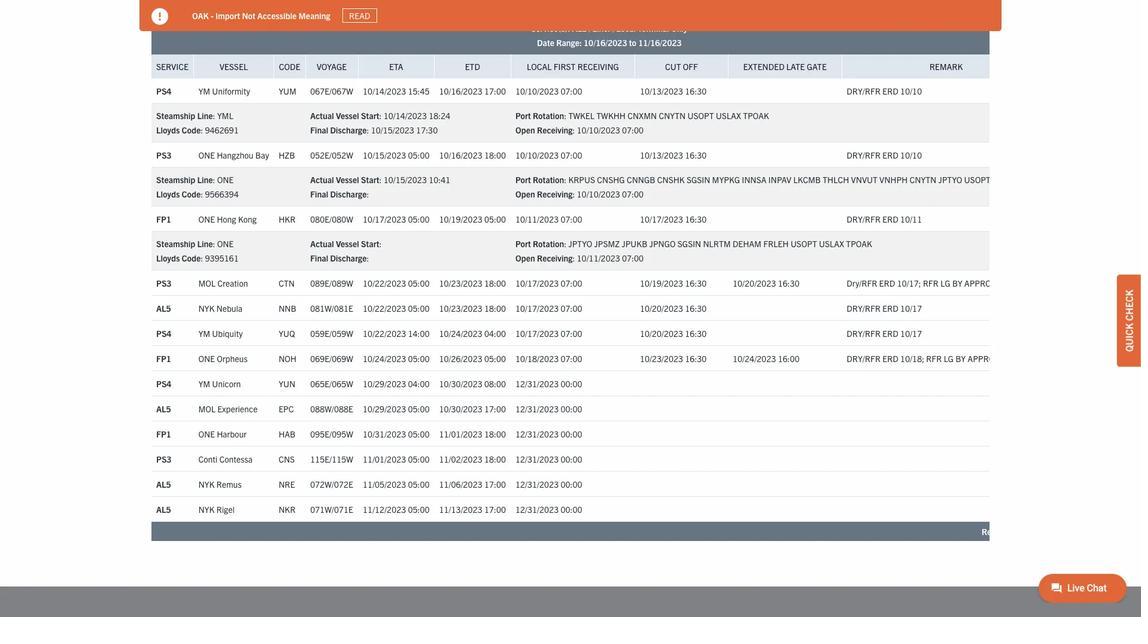 Task type: vqa. For each thing, say whether or not it's contained in the screenshot.


Task type: locate. For each thing, give the bounding box(es) containing it.
0 horizontal spatial |
[[588, 23, 590, 34]]

0 vertical spatial jptyo
[[938, 174, 962, 185]]

2 10/30/2023 from the top
[[439, 403, 482, 414]]

1 vertical spatial rfr
[[926, 353, 942, 364]]

10/13/2023 16:30 down the cut
[[640, 85, 707, 96]]

vessel down 067e/067w
[[336, 110, 359, 121]]

10/20/2023 16:30 for 18:00
[[640, 303, 707, 314]]

one left hong
[[198, 214, 215, 224]]

12/31/2023 00:00 for 11/06/2023 17:00
[[516, 479, 582, 490]]

10/17 down the 10/17; at the right of the page
[[900, 303, 922, 314]]

10/30/2023 up 11/01/2023 18:00
[[439, 403, 482, 414]]

0 horizontal spatial 11/01/2023
[[363, 454, 406, 464]]

10/22/2023 up 10/22/2023 14:00
[[363, 303, 406, 314]]

1 10/22/2023 from the top
[[363, 278, 406, 288]]

discharge inside actual vessel start : 10/15/2023 10:41 final discharge :
[[330, 189, 367, 200]]

1 al5 from the top
[[156, 303, 171, 314]]

2 10/29/2023 from the top
[[363, 403, 406, 414]]

10/20/2023 up '10/23/2023 16:30'
[[640, 328, 683, 339]]

dry/rfr erd 10/17 for 10/23/2023 18:00
[[847, 303, 922, 314]]

07:00 for 067e/067w
[[561, 85, 582, 96]]

12/31/2023 00:00
[[516, 378, 582, 389], [516, 403, 582, 414], [516, 429, 582, 439], [516, 454, 582, 464], [516, 479, 582, 490], [516, 504, 582, 515]]

04:00 down 10/24/2023 05:00
[[408, 378, 430, 389]]

18:00 for 10/13/2023 16:30
[[484, 150, 506, 160]]

2 10/23/2023 18:00 from the top
[[439, 303, 506, 314]]

actual inside actual vessel start : 10/15/2023 10:41 final discharge :
[[310, 174, 334, 185]]

erd for 052e/052w
[[883, 150, 898, 160]]

10/17/2023 for 089e/089w
[[516, 278, 559, 288]]

local down date
[[527, 61, 552, 72]]

2 00:00 from the top
[[561, 403, 582, 414]]

ps3 for one hangzhou bay
[[156, 150, 171, 160]]

10/24/2023 for 10/24/2023 04:00
[[439, 328, 482, 339]]

fp1 up the steamship line : one lloyds code : 9395161
[[156, 214, 171, 224]]

usopt
[[688, 110, 714, 121], [964, 174, 991, 185], [791, 238, 817, 249]]

code left 9395161
[[182, 253, 201, 264]]

2 mol from the top
[[198, 403, 216, 414]]

10/19/2023 for 10/19/2023 05:00
[[439, 214, 482, 224]]

2 10/10/2023 07:00 from the top
[[516, 150, 582, 160]]

2 ps4 from the top
[[156, 328, 171, 339]]

final
[[310, 125, 328, 135], [310, 189, 328, 200], [310, 253, 328, 264]]

actual
[[310, 110, 334, 121], [310, 174, 334, 185], [310, 238, 334, 249]]

1 dry/rfr from the top
[[847, 85, 881, 96]]

1 vertical spatial nyk
[[198, 479, 215, 490]]

10/15/2023 down 10/15/2023 05:00
[[384, 174, 427, 185]]

final inside actual vessel start : 10/14/2023 18:24 final discharge : 10/15/2023 17:30
[[310, 125, 328, 135]]

1 steamship from the top
[[156, 110, 195, 121]]

steamship inside the steamship line : one lloyds code : 9395161
[[156, 238, 195, 249]]

steamship for steamship line : one lloyds code : 9566394
[[156, 174, 195, 185]]

5 00:00 from the top
[[561, 479, 582, 490]]

ps3 down the steamship line : one lloyds code : 9395161
[[156, 278, 171, 288]]

6 dry/rfr from the top
[[847, 353, 881, 364]]

18:00 for 10/20/2023 16:30
[[484, 303, 506, 314]]

07:00 for 080e/080w
[[561, 214, 582, 224]]

ubiquity
[[212, 328, 243, 339]]

11/12/2023
[[363, 504, 406, 515]]

1 vertical spatial final
[[310, 189, 328, 200]]

usopt inside port rotation : krpus cnshg cnngb cnshk sgsin mypkg innsa inpav lkcmb thlch vnvut vnhph cnytn jptyo usopt uslax tpoak open receiving : 10/10/2023 07:00
[[964, 174, 991, 185]]

kong
[[238, 214, 257, 224]]

1 ps3 from the top
[[156, 150, 171, 160]]

cnytn right cnxmn at the right top of the page
[[659, 110, 686, 121]]

yum
[[279, 85, 296, 96]]

1 vertical spatial by
[[956, 353, 966, 364]]

local first receiving
[[527, 61, 619, 72]]

0 vertical spatial approval
[[964, 278, 1005, 288]]

3 final from the top
[[310, 253, 328, 264]]

3 actual from the top
[[310, 238, 334, 249]]

1 horizontal spatial 04:00
[[484, 328, 506, 339]]

3 lloyds from the top
[[156, 253, 180, 264]]

3 12/31/2023 from the top
[[516, 429, 559, 439]]

0 vertical spatial 10/30/2023
[[439, 378, 482, 389]]

0 vertical spatial local
[[616, 23, 636, 34]]

ps4 for ym ubiquity
[[156, 328, 171, 339]]

2 vertical spatial line
[[197, 238, 213, 249]]

1 discharge from the top
[[330, 125, 367, 135]]

check
[[1123, 290, 1135, 321]]

0 vertical spatial 10/10/2023 07:00
[[516, 85, 582, 96]]

2 10/13/2023 16:30 from the top
[[640, 150, 707, 160]]

1 10/17/2023 07:00 from the top
[[516, 278, 582, 288]]

10/24/2023 04:00
[[439, 328, 506, 339]]

ym for ym ubiquity
[[198, 328, 210, 339]]

one up 9395161
[[217, 238, 234, 249]]

10/24/2023 up 10/26/2023
[[439, 328, 482, 339]]

contessa
[[219, 454, 253, 464]]

3 port from the top
[[516, 238, 531, 249]]

05:00 for 088w/088e
[[408, 403, 430, 414]]

rotation inside port rotation : jptyo jpsmz jpukb jpngo sgsin nlrtm deham frleh usopt uslax tpoak open receiving : 10/11/2023 07:00
[[533, 238, 564, 249]]

rfr right the 10/17; at the right of the page
[[923, 278, 939, 288]]

by right 10/18; in the right of the page
[[956, 353, 966, 364]]

07:00 for 052e/052w
[[561, 150, 582, 160]]

3 10/22/2023 from the top
[[363, 328, 406, 339]]

1 10/29/2023 from the top
[[363, 378, 406, 389]]

10/30/2023 for 10/30/2023 08:00
[[439, 378, 482, 389]]

ps3 for conti contessa
[[156, 454, 171, 464]]

nyk for nyk remus
[[198, 479, 215, 490]]

mol for mol creation
[[198, 278, 216, 288]]

2 rotation from the top
[[533, 174, 564, 185]]

line left the yml
[[197, 110, 213, 121]]

steamship inside the steamship line : one lloyds code : 9566394
[[156, 174, 195, 185]]

start for :
[[361, 238, 379, 249]]

10/19/2023 down jpngo
[[640, 278, 683, 288]]

actual down 067e/067w
[[310, 110, 334, 121]]

one left harbour
[[198, 429, 215, 439]]

code inside the steamship line : one lloyds code : 9566394
[[182, 189, 201, 200]]

steamship for steamship line : one lloyds code : 9395161
[[156, 238, 195, 249]]

ps3 down steamship line : yml lloyds code : 9462691
[[156, 150, 171, 160]]

erd for 069e/069w
[[883, 353, 898, 364]]

2 vertical spatial lloyds
[[156, 253, 180, 264]]

10/15/2023 up actual vessel start : 10/15/2023 10:41 final discharge :
[[363, 150, 406, 160]]

10/20/2023
[[733, 278, 776, 288], [640, 303, 683, 314], [640, 328, 683, 339]]

actual vessel start : 10/15/2023 10:41 final discharge :
[[310, 174, 450, 200]]

4 12/31/2023 00:00 from the top
[[516, 454, 582, 464]]

04:00 up 10/26/2023 05:00
[[484, 328, 506, 339]]

mol experience
[[198, 403, 258, 414]]

mol down ym unicorn
[[198, 403, 216, 414]]

0 vertical spatial uslax
[[716, 110, 741, 121]]

10/16/2023 for 10/16/2023 17:00
[[439, 85, 482, 96]]

vessel down '080e/080w'
[[336, 238, 359, 249]]

nyk left nebula
[[198, 303, 215, 314]]

local inside service(s): all | line: | local terminal only date range: 10/16/2023 to 11/16/2023
[[616, 23, 636, 34]]

2 vertical spatial 10/16/2023
[[439, 150, 482, 160]]

rfr right 10/18; in the right of the page
[[926, 353, 942, 364]]

1 horizontal spatial jptyo
[[938, 174, 962, 185]]

10/24/2023 up 10/29/2023 04:00
[[363, 353, 406, 364]]

10/30/2023 down 10/26/2023
[[439, 378, 482, 389]]

ps4 left ym unicorn
[[156, 378, 171, 389]]

1 10/10 from the top
[[900, 85, 922, 96]]

16:30 for 067e/067w
[[685, 85, 707, 96]]

0 vertical spatial rfr
[[923, 278, 939, 288]]

start down 10/17/2023 05:00 on the top of the page
[[361, 238, 379, 249]]

port inside port rotation : twkel twkhh cnxmn cnytn usopt uslax tpoak open receiving : 10/10/2023 07:00
[[516, 110, 531, 121]]

1 vertical spatial 10/22/2023
[[363, 303, 406, 314]]

sgsin inside port rotation : krpus cnshg cnngb cnshk sgsin mypkg innsa inpav lkcmb thlch vnvut vnhph cnytn jptyo usopt uslax tpoak open receiving : 10/10/2023 07:00
[[687, 174, 710, 185]]

10/23/2023 18:00 for 089e/089w
[[439, 278, 506, 288]]

10/17/2023 07:00
[[516, 278, 582, 288], [516, 303, 582, 314], [516, 328, 582, 339]]

2 vertical spatial ps4
[[156, 378, 171, 389]]

3 00:00 from the top
[[561, 429, 582, 439]]

port for port rotation : twkel twkhh cnxmn cnytn usopt uslax tpoak open receiving : 10/10/2023 07:00
[[516, 110, 531, 121]]

0 horizontal spatial 04:00
[[408, 378, 430, 389]]

3 start from the top
[[361, 238, 379, 249]]

2 vertical spatial steamship
[[156, 238, 195, 249]]

1 | from the left
[[588, 23, 590, 34]]

11/02/2023
[[439, 454, 482, 464]]

0 horizontal spatial local
[[527, 61, 552, 72]]

all
[[572, 23, 587, 34]]

3 rotation from the top
[[533, 238, 564, 249]]

3 al5 from the top
[[156, 479, 171, 490]]

1 vertical spatial 10/16/2023
[[439, 85, 482, 96]]

start inside 'actual vessel start : final discharge :'
[[361, 238, 379, 249]]

lloyds left 9566394
[[156, 189, 180, 200]]

steamship line : one lloyds code : 9566394
[[156, 174, 239, 200]]

10/22/2023 down 'actual vessel start : final discharge :'
[[363, 278, 406, 288]]

10/15/2023
[[371, 125, 414, 135], [363, 150, 406, 160], [384, 174, 427, 185]]

16:30 for 059e/059w
[[685, 328, 707, 339]]

1 vertical spatial actual
[[310, 174, 334, 185]]

1 18:00 from the top
[[484, 150, 506, 160]]

6 12/31/2023 00:00 from the top
[[516, 504, 582, 515]]

10/17/2023 for 059e/059w
[[516, 328, 559, 339]]

lloyds inside steamship line : yml lloyds code : 9462691
[[156, 125, 180, 135]]

lloyds inside the steamship line : one lloyds code : 9395161
[[156, 253, 180, 264]]

1 fp1 from the top
[[156, 214, 171, 224]]

solid image
[[151, 8, 168, 25]]

1 start from the top
[[361, 110, 379, 121]]

read link
[[342, 8, 377, 23]]

1 vertical spatial tpoak
[[1020, 174, 1046, 185]]

2 horizontal spatial 10/24/2023
[[733, 353, 776, 364]]

extended
[[743, 61, 785, 72]]

vessel inside actual vessel start : 10/14/2023 18:24 final discharge : 10/15/2023 17:30
[[336, 110, 359, 121]]

12/31/2023 for 11/02/2023 18:00
[[516, 454, 559, 464]]

1 horizontal spatial 10/19/2023
[[640, 278, 683, 288]]

10/10 for 10/16/2023 17:00
[[900, 85, 922, 96]]

actual inside 'actual vessel start : final discharge :'
[[310, 238, 334, 249]]

nyk remus
[[198, 479, 242, 490]]

oak - import not accessible meaning
[[192, 10, 330, 21]]

mol for mol experience
[[198, 403, 216, 414]]

hong
[[217, 214, 236, 224]]

10/17;
[[897, 278, 921, 288]]

10/20/2023 16:30 up '10/23/2023 16:30'
[[640, 328, 707, 339]]

1 vertical spatial 10/23/2023
[[439, 303, 482, 314]]

yun
[[279, 378, 295, 389]]

10/11/2023 07:00
[[516, 214, 582, 224]]

lloyds inside the steamship line : one lloyds code : 9566394
[[156, 189, 180, 200]]

3 line from the top
[[197, 238, 213, 249]]

10/18;
[[900, 353, 924, 364]]

07:00 inside port rotation : twkel twkhh cnxmn cnytn usopt uslax tpoak open receiving : 10/10/2023 07:00
[[622, 125, 644, 135]]

vessel down the 052e/052w
[[336, 174, 359, 185]]

sgsin for nlrtm
[[678, 238, 701, 249]]

0 vertical spatial 10/16/2023
[[584, 37, 627, 48]]

10/23/2023 18:00 for 081w/081e
[[439, 303, 506, 314]]

ps3 left the conti
[[156, 454, 171, 464]]

0 horizontal spatial tpoak
[[743, 110, 769, 121]]

1 actual from the top
[[310, 110, 334, 121]]

ym left the "unicorn"
[[198, 378, 210, 389]]

2 dry/rfr from the top
[[847, 150, 881, 160]]

1 vertical spatial 10/13/2023
[[640, 150, 683, 160]]

0 vertical spatial 11/01/2023
[[439, 429, 482, 439]]

0 vertical spatial 04:00
[[484, 328, 506, 339]]

accessible
[[257, 10, 297, 21]]

2 vertical spatial start
[[361, 238, 379, 249]]

2 vertical spatial 10/17/2023 07:00
[[516, 328, 582, 339]]

0 vertical spatial 10/17/2023 07:00
[[516, 278, 582, 288]]

discharge up '080e/080w'
[[330, 189, 367, 200]]

dry/rfr erd 10/17 up 10/18; in the right of the page
[[847, 328, 922, 339]]

one for orpheus
[[198, 353, 215, 364]]

1 vertical spatial port
[[516, 174, 531, 185]]

rotation inside port rotation : krpus cnshg cnngb cnshk sgsin mypkg innsa inpav lkcmb thlch vnvut vnhph cnytn jptyo usopt uslax tpoak open receiving : 10/10/2023 07:00
[[533, 174, 564, 185]]

2 | from the left
[[612, 23, 614, 34]]

range:
[[556, 37, 582, 48]]

2 vertical spatial ym
[[198, 378, 210, 389]]

10/20/2023 down "deham"
[[733, 278, 776, 288]]

12/31/2023 00:00 for 11/02/2023 18:00
[[516, 454, 582, 464]]

1 nyk from the top
[[198, 303, 215, 314]]

receiving down 10/11/2023 07:00
[[537, 253, 573, 264]]

3 open from the top
[[516, 253, 535, 264]]

2 vertical spatial 10/15/2023
[[384, 174, 427, 185]]

2 nyk from the top
[[198, 479, 215, 490]]

18:00 for 10/19/2023 16:30
[[484, 278, 506, 288]]

1 vertical spatial 10/20/2023 16:30
[[640, 303, 707, 314]]

1 port from the top
[[516, 110, 531, 121]]

0 vertical spatial ym
[[198, 85, 210, 96]]

code inside the steamship line : one lloyds code : 9395161
[[182, 253, 201, 264]]

start inside actual vessel start : 10/14/2023 18:24 final discharge : 10/15/2023 17:30
[[361, 110, 379, 121]]

3 ym from the top
[[198, 378, 210, 389]]

1 00:00 from the top
[[561, 378, 582, 389]]

by right the 10/17; at the right of the page
[[952, 278, 963, 288]]

receiving inside port rotation : krpus cnshg cnngb cnshk sgsin mypkg innsa inpav lkcmb thlch vnvut vnhph cnytn jptyo usopt uslax tpoak open receiving : 10/10/2023 07:00
[[537, 189, 573, 200]]

2 10/22/2023 from the top
[[363, 303, 406, 314]]

0 vertical spatial usopt
[[688, 110, 714, 121]]

0 vertical spatial 10/13/2023
[[640, 85, 683, 96]]

1 17:00 from the top
[[484, 85, 506, 96]]

1 10/23/2023 18:00 from the top
[[439, 278, 506, 288]]

2 vertical spatial rotation
[[533, 238, 564, 249]]

5 12/31/2023 from the top
[[516, 479, 559, 490]]

05:00
[[408, 150, 430, 160], [408, 214, 430, 224], [484, 214, 506, 224], [408, 278, 430, 288], [408, 303, 430, 314], [408, 353, 430, 364], [484, 353, 506, 364], [408, 403, 430, 414], [408, 429, 430, 439], [408, 454, 430, 464], [408, 479, 430, 490], [408, 504, 430, 515]]

4 dry/rfr from the top
[[847, 303, 881, 314]]

1 vertical spatial jptyo
[[568, 238, 592, 249]]

1 vertical spatial rotation
[[533, 174, 564, 185]]

11/01/2023 up 11/02/2023
[[439, 429, 482, 439]]

| right the all
[[588, 23, 590, 34]]

1 vertical spatial 10/13/2023 16:30
[[640, 150, 707, 160]]

code
[[279, 61, 300, 72], [182, 125, 201, 135], [182, 189, 201, 200], [182, 253, 201, 264]]

terminal
[[638, 23, 669, 34]]

12/31/2023 for 10/30/2023 17:00
[[516, 403, 559, 414]]

0 vertical spatial mol
[[198, 278, 216, 288]]

1 vertical spatial start
[[361, 174, 379, 185]]

vessel
[[220, 61, 248, 72], [336, 110, 359, 121], [336, 174, 359, 185], [336, 238, 359, 249]]

10/15/2023 inside actual vessel start : 10/14/2023 18:24 final discharge : 10/15/2023 17:30
[[371, 125, 414, 135]]

2 port from the top
[[516, 174, 531, 185]]

10/20/2023 16:30 down 'frleh'
[[733, 278, 800, 288]]

line inside the steamship line : one lloyds code : 9395161
[[197, 238, 213, 249]]

2 open from the top
[[516, 189, 535, 200]]

6 00:00 from the top
[[561, 504, 582, 515]]

vessel inside actual vessel start : 10/15/2023 10:41 final discharge :
[[336, 174, 359, 185]]

1 vertical spatial 10/10/2023 07:00
[[516, 150, 582, 160]]

actual inside actual vessel start : 10/14/2023 18:24 final discharge : 10/15/2023 17:30
[[310, 110, 334, 121]]

10/14/2023 down eta
[[363, 85, 406, 96]]

9395161
[[205, 253, 239, 264]]

10/17/2023 07:00 for 059e/059w
[[516, 328, 582, 339]]

16:30
[[685, 85, 707, 96], [685, 150, 707, 160], [685, 214, 707, 224], [685, 278, 707, 288], [778, 278, 800, 288], [685, 303, 707, 314], [685, 328, 707, 339], [685, 353, 707, 364]]

one for hong
[[198, 214, 215, 224]]

port inside port rotation : jptyo jpsmz jpukb jpngo sgsin nlrtm deham frleh usopt uslax tpoak open receiving : 10/11/2023 07:00
[[516, 238, 531, 249]]

1 vertical spatial line
[[197, 174, 213, 185]]

1 horizontal spatial |
[[612, 23, 614, 34]]

10/19/2023 05:00
[[439, 214, 506, 224]]

1 dry/rfr erd 10/10 from the top
[[847, 85, 922, 96]]

2 discharge from the top
[[330, 189, 367, 200]]

actual down the 052e/052w
[[310, 174, 334, 185]]

11/12/2023 05:00
[[363, 504, 430, 515]]

10/20/2023 16:30 down 10/19/2023 16:30 at the top right of the page
[[640, 303, 707, 314]]

3 discharge from the top
[[330, 253, 367, 264]]

10/13/2023 down the cut
[[640, 85, 683, 96]]

10/16/2023 down line:
[[584, 37, 627, 48]]

2 vertical spatial tpoak
[[846, 238, 872, 249]]

10/17/2023 for 081w/081e
[[516, 303, 559, 314]]

0 vertical spatial rotation
[[533, 110, 564, 121]]

1 dry/rfr erd 10/17 from the top
[[847, 303, 922, 314]]

10/23/2023 18:00
[[439, 278, 506, 288], [439, 303, 506, 314]]

1 vertical spatial dry/rfr erd 10/10
[[847, 150, 922, 160]]

3 10/17/2023 07:00 from the top
[[516, 328, 582, 339]]

one left orpheus at the bottom left
[[198, 353, 215, 364]]

yml
[[217, 110, 233, 121]]

port down 10/11/2023 07:00
[[516, 238, 531, 249]]

line inside the steamship line : one lloyds code : 9566394
[[197, 174, 213, 185]]

line inside steamship line : yml lloyds code : 9462691
[[197, 110, 213, 121]]

0 vertical spatial actual
[[310, 110, 334, 121]]

10/29/2023 up 10/29/2023 05:00
[[363, 378, 406, 389]]

4 12/31/2023 from the top
[[516, 454, 559, 464]]

final for actual vessel start : 10/14/2023 18:24 final discharge : 10/15/2023 17:30
[[310, 125, 328, 135]]

3 dry/rfr from the top
[[847, 214, 881, 224]]

2 vertical spatial nyk
[[198, 504, 215, 515]]

1 vertical spatial 04:00
[[408, 378, 430, 389]]

2 vertical spatial 10/20/2023
[[640, 328, 683, 339]]

3 18:00 from the top
[[484, 303, 506, 314]]

07:00 for 081w/081e
[[561, 303, 582, 314]]

1 10/30/2023 from the top
[[439, 378, 482, 389]]

code left 9462691
[[182, 125, 201, 135]]

1 12/31/2023 00:00 from the top
[[516, 378, 582, 389]]

10/22/2023 for 089e/089w
[[363, 278, 406, 288]]

10/31/2023 05:00
[[363, 429, 430, 439]]

extended late gate
[[743, 61, 827, 72]]

steamship inside steamship line : yml lloyds code : 9462691
[[156, 110, 195, 121]]

remus
[[216, 479, 242, 490]]

0 vertical spatial 10/22/2023 05:00
[[363, 278, 430, 288]]

2 actual from the top
[[310, 174, 334, 185]]

quick check link
[[1117, 275, 1141, 367]]

4 00:00 from the top
[[561, 454, 582, 464]]

code up yum
[[279, 61, 300, 72]]

3 12/31/2023 00:00 from the top
[[516, 429, 582, 439]]

noh
[[279, 353, 296, 364]]

16:30 for 089e/089w
[[685, 278, 707, 288]]

final up '080e/080w'
[[310, 189, 328, 200]]

lg right 10/18; in the right of the page
[[944, 353, 954, 364]]

rotation inside port rotation : twkel twkhh cnxmn cnytn usopt uslax tpoak open receiving : 10/10/2023 07:00
[[533, 110, 564, 121]]

1 vertical spatial 10/17/2023 07:00
[[516, 303, 582, 314]]

hangzhou
[[217, 150, 253, 160]]

footer
[[0, 587, 1141, 617]]

1 vertical spatial uslax
[[993, 174, 1018, 185]]

read
[[349, 10, 370, 21]]

2 vertical spatial actual
[[310, 238, 334, 249]]

1 vertical spatial discharge
[[330, 189, 367, 200]]

1 horizontal spatial uslax
[[819, 238, 844, 249]]

open inside port rotation : jptyo jpsmz jpukb jpngo sgsin nlrtm deham frleh usopt uslax tpoak open receiving : 10/11/2023 07:00
[[516, 253, 535, 264]]

lloyds left 9462691
[[156, 125, 180, 135]]

10/16/2023 up 10:41
[[439, 150, 482, 160]]

ps4 down service
[[156, 85, 171, 96]]

04:00 for 10/24/2023 04:00
[[484, 328, 506, 339]]

1 rotation from the top
[[533, 110, 564, 121]]

fp1
[[156, 214, 171, 224], [156, 353, 171, 364], [156, 429, 171, 439]]

dry/rfr erd 10/17; rfr lg by approval
[[847, 278, 1005, 288]]

erd for 059e/059w
[[883, 328, 898, 339]]

usopt inside port rotation : jptyo jpsmz jpukb jpngo sgsin nlrtm deham frleh usopt uslax tpoak open receiving : 10/11/2023 07:00
[[791, 238, 817, 249]]

10/29/2023 04:00
[[363, 378, 430, 389]]

05:00 for 052e/052w
[[408, 150, 430, 160]]

0 vertical spatial cnytn
[[659, 110, 686, 121]]

2 12/31/2023 from the top
[[516, 403, 559, 414]]

2 10/22/2023 05:00 from the top
[[363, 303, 430, 314]]

discharge up the 052e/052w
[[330, 125, 367, 135]]

vessel inside 'actual vessel start : final discharge :'
[[336, 238, 359, 249]]

0 vertical spatial lg
[[941, 278, 950, 288]]

1 horizontal spatial usopt
[[791, 238, 817, 249]]

2 10/17 from the top
[[900, 328, 922, 339]]

10/20/2023 16:30 for 04:00
[[640, 328, 707, 339]]

1 horizontal spatial cnytn
[[910, 174, 937, 185]]

dry/rfr erd 10/17 down the dry/rfr
[[847, 303, 922, 314]]

05:00 for 089e/089w
[[408, 278, 430, 288]]

05:00 for 080e/080w
[[408, 214, 430, 224]]

dry/rfr erd 10/10
[[847, 85, 922, 96], [847, 150, 922, 160]]

experience
[[217, 403, 258, 414]]

dry/rfr for 10/26/2023 05:00
[[847, 353, 881, 364]]

1 vertical spatial 10/14/2023
[[384, 110, 427, 121]]

2 10/13/2023 from the top
[[640, 150, 683, 160]]

10/19/2023 down 10:41
[[439, 214, 482, 224]]

10/15/2023 up 10/15/2023 05:00
[[371, 125, 414, 135]]

1 vertical spatial 10/10
[[900, 150, 922, 160]]

sgsin inside port rotation : jptyo jpsmz jpukb jpngo sgsin nlrtm deham frleh usopt uslax tpoak open receiving : 10/11/2023 07:00
[[678, 238, 701, 249]]

dry/rfr for 10/16/2023 18:00
[[847, 150, 881, 160]]

rotation left the krpus
[[533, 174, 564, 185]]

ym
[[198, 85, 210, 96], [198, 328, 210, 339], [198, 378, 210, 389]]

10/16/2023 inside service(s): all | line: | local terminal only date range: 10/16/2023 to 11/16/2023
[[584, 37, 627, 48]]

1 lloyds from the top
[[156, 125, 180, 135]]

one left hangzhou
[[198, 150, 215, 160]]

1 horizontal spatial 10/24/2023
[[439, 328, 482, 339]]

11/13/2023 17:00
[[439, 504, 506, 515]]

line up 9566394
[[197, 174, 213, 185]]

3 fp1 from the top
[[156, 429, 171, 439]]

discharge for :
[[330, 189, 367, 200]]

ps4 left ym ubiquity
[[156, 328, 171, 339]]

fp1 left 'one orpheus'
[[156, 353, 171, 364]]

0 vertical spatial sgsin
[[687, 174, 710, 185]]

1 vertical spatial 10/20/2023
[[640, 303, 683, 314]]

1 vertical spatial lg
[[944, 353, 954, 364]]

discharge inside actual vessel start : 10/14/2023 18:24 final discharge : 10/15/2023 17:30
[[330, 125, 367, 135]]

3 ps3 from the top
[[156, 454, 171, 464]]

2 steamship from the top
[[156, 174, 195, 185]]

:
[[213, 110, 215, 121], [379, 110, 382, 121], [564, 110, 567, 121], [201, 125, 203, 135], [367, 125, 369, 135], [573, 125, 575, 135], [213, 174, 215, 185], [379, 174, 382, 185], [564, 174, 567, 185], [201, 189, 203, 200], [367, 189, 369, 200], [573, 189, 575, 200], [213, 238, 215, 249], [379, 238, 382, 249], [564, 238, 567, 249], [201, 253, 203, 264], [367, 253, 369, 264], [573, 253, 575, 264], [1051, 526, 1054, 537]]

5 12/31/2023 00:00 from the top
[[516, 479, 582, 490]]

1 ym from the top
[[198, 85, 210, 96]]

-
[[211, 10, 214, 21]]

conti
[[198, 454, 217, 464]]

| right line:
[[612, 23, 614, 34]]

2 17:00 from the top
[[484, 403, 506, 414]]

11/06/2023 17:00
[[439, 479, 506, 490]]

2 line from the top
[[197, 174, 213, 185]]

2 fp1 from the top
[[156, 353, 171, 364]]

1 vertical spatial dry/rfr erd 10/17
[[847, 328, 922, 339]]

10/10/2023 07:00
[[516, 85, 582, 96], [516, 150, 582, 160]]

1 line from the top
[[197, 110, 213, 121]]

2 start from the top
[[361, 174, 379, 185]]

2 final from the top
[[310, 189, 328, 200]]

10/17 up 10/18; in the right of the page
[[900, 328, 922, 339]]

rotation for : jptyo jpsmz jpukb jpngo sgsin nlrtm deham frleh usopt uslax tpoak
[[533, 238, 564, 249]]

nlrtm
[[703, 238, 731, 249]]

port up 10/11/2023 07:00
[[516, 174, 531, 185]]

actual for actual vessel start : final discharge :
[[310, 238, 334, 249]]

nyk left remus
[[198, 479, 215, 490]]

krpus
[[568, 174, 595, 185]]

al5
[[156, 303, 171, 314], [156, 403, 171, 414], [156, 479, 171, 490], [156, 504, 171, 515]]

uslax inside port rotation : krpus cnshg cnngb cnshk sgsin mypkg innsa inpav lkcmb thlch vnvut vnhph cnytn jptyo usopt uslax tpoak open receiving : 10/10/2023 07:00
[[993, 174, 1018, 185]]

0 vertical spatial final
[[310, 125, 328, 135]]

10/20/2023 down 10/19/2023 16:30 at the top right of the page
[[640, 303, 683, 314]]

discharge up 089e/089w
[[330, 253, 367, 264]]

final inside actual vessel start : 10/15/2023 10:41 final discharge :
[[310, 189, 328, 200]]

1 horizontal spatial 10/11/2023
[[577, 253, 620, 264]]

service
[[156, 61, 189, 72]]

start inside actual vessel start : 10/15/2023 10:41 final discharge :
[[361, 174, 379, 185]]

lloyds for steamship line : one lloyds code : 9566394
[[156, 189, 180, 200]]

10/24/2023 left '16:00'
[[733, 353, 776, 364]]

1 vertical spatial steamship
[[156, 174, 195, 185]]

10/13/2023 up "cnshk"
[[640, 150, 683, 160]]

start down 10/15/2023 05:00
[[361, 174, 379, 185]]

port rotation : twkel twkhh cnxmn cnytn usopt uslax tpoak open receiving : 10/10/2023 07:00
[[516, 110, 769, 135]]

9566394
[[205, 189, 239, 200]]

code inside steamship line : yml lloyds code : 9462691
[[182, 125, 201, 135]]

one inside the steamship line : one lloyds code : 9566394
[[217, 174, 234, 185]]

10/10/2023 07:00 up the krpus
[[516, 150, 582, 160]]

ym unicorn
[[198, 378, 241, 389]]

2 vertical spatial open
[[516, 253, 535, 264]]

lloyds left 9395161
[[156, 253, 180, 264]]

05:00 for 081w/081e
[[408, 303, 430, 314]]

1 vertical spatial 10/23/2023 18:00
[[439, 303, 506, 314]]

rotation for : twkel twkhh cnxmn cnytn usopt uslax tpoak
[[533, 110, 564, 121]]

10/10/2023 inside port rotation : twkel twkhh cnxmn cnytn usopt uslax tpoak open receiving : 10/10/2023 07:00
[[577, 125, 620, 135]]

dry/rfr erd 10/10 for 10/16/2023 18:00
[[847, 150, 922, 160]]

4 al5 from the top
[[156, 504, 171, 515]]

nre
[[279, 479, 295, 490]]

12/31/2023 for 11/01/2023 18:00
[[516, 429, 559, 439]]

1 vertical spatial ym
[[198, 328, 210, 339]]

1 vertical spatial 10/29/2023
[[363, 403, 406, 414]]

10/26/2023
[[439, 353, 482, 364]]

sgsin right "cnshk"
[[687, 174, 710, 185]]

0 vertical spatial ps4
[[156, 85, 171, 96]]

2 dry/rfr erd 10/17 from the top
[[847, 328, 922, 339]]

0 vertical spatial 10/10
[[900, 85, 922, 96]]

one up 9566394
[[217, 174, 234, 185]]

0 vertical spatial 10/11/2023
[[516, 214, 559, 224]]

2 vertical spatial discharge
[[330, 253, 367, 264]]

1 vertical spatial ps3
[[156, 278, 171, 288]]

17:00
[[484, 85, 506, 96], [484, 403, 506, 414], [484, 479, 506, 490], [484, 504, 506, 515]]

0 vertical spatial start
[[361, 110, 379, 121]]

ym for ym unicorn
[[198, 378, 210, 389]]

2 dry/rfr erd 10/10 from the top
[[847, 150, 922, 160]]

3 steamship from the top
[[156, 238, 195, 249]]

3 17:00 from the top
[[484, 479, 506, 490]]

10/10/2023 07:00 down first
[[516, 85, 582, 96]]

lg
[[941, 278, 950, 288], [944, 353, 954, 364]]

0 vertical spatial 10/13/2023 16:30
[[640, 85, 707, 96]]

2 12/31/2023 00:00 from the top
[[516, 403, 582, 414]]

one
[[198, 150, 215, 160], [217, 174, 234, 185], [198, 214, 215, 224], [217, 238, 234, 249], [198, 353, 215, 364], [198, 429, 215, 439]]

0 vertical spatial 10/19/2023
[[439, 214, 482, 224]]

receiving up 10/11/2023 07:00
[[537, 189, 573, 200]]

16:30 for 080e/080w
[[685, 214, 707, 224]]

mol left creation
[[198, 278, 216, 288]]

5 dry/rfr from the top
[[847, 328, 881, 339]]

uslax
[[716, 110, 741, 121], [993, 174, 1018, 185], [819, 238, 844, 249]]

rotation down 10/11/2023 07:00
[[533, 238, 564, 249]]

10/30/2023 for 10/30/2023 17:00
[[439, 403, 482, 414]]

10/22/2023 up 10/24/2023 05:00
[[363, 328, 406, 339]]

2 ym from the top
[[198, 328, 210, 339]]

04:00 for 10/29/2023 04:00
[[408, 378, 430, 389]]

1 vertical spatial 10/17
[[900, 328, 922, 339]]

0 vertical spatial lloyds
[[156, 125, 180, 135]]

line up 9395161
[[197, 238, 213, 249]]

2 al5 from the top
[[156, 403, 171, 414]]

12/31/2023 for 10/30/2023 08:00
[[516, 378, 559, 389]]

1 open from the top
[[516, 125, 535, 135]]

code left 9566394
[[182, 189, 201, 200]]

local up to
[[616, 23, 636, 34]]

10/31/2023
[[363, 429, 406, 439]]

port for port rotation : krpus cnshg cnngb cnshk sgsin mypkg innsa inpav lkcmb thlch vnvut vnhph cnytn jptyo usopt uslax tpoak open receiving : 10/10/2023 07:00
[[516, 174, 531, 185]]

1 vertical spatial mol
[[198, 403, 216, 414]]

sgsin right jpngo
[[678, 238, 701, 249]]

1 ps4 from the top
[[156, 85, 171, 96]]

start down 10/14/2023 15:45
[[361, 110, 379, 121]]

1 10/22/2023 05:00 from the top
[[363, 278, 430, 288]]

10/29/2023 up "10/31/2023"
[[363, 403, 406, 414]]

0 vertical spatial dry/rfr erd 10/17
[[847, 303, 922, 314]]

port left twkel
[[516, 110, 531, 121]]

2 vertical spatial usopt
[[791, 238, 817, 249]]

10/23/2023 16:30
[[640, 353, 707, 364]]

4 17:00 from the top
[[484, 504, 506, 515]]

cnngb
[[627, 174, 655, 185]]

actual down '080e/080w'
[[310, 238, 334, 249]]

3 ps4 from the top
[[156, 378, 171, 389]]

10/10/2023 07:00 for 18:00
[[516, 150, 582, 160]]

jpngo
[[649, 238, 676, 249]]

1 vertical spatial fp1
[[156, 353, 171, 364]]

cnytn right vnhph
[[910, 174, 937, 185]]

nebula
[[216, 303, 243, 314]]

port inside port rotation : krpus cnshg cnngb cnshk sgsin mypkg innsa inpav lkcmb thlch vnvut vnhph cnytn jptyo usopt uslax tpoak open receiving : 10/10/2023 07:00
[[516, 174, 531, 185]]

081w/081e
[[310, 303, 353, 314]]

10/26/2023 05:00
[[439, 353, 506, 364]]



Task type: describe. For each thing, give the bounding box(es) containing it.
yuq
[[279, 328, 295, 339]]

lloyds for steamship line : one lloyds code : 9395161
[[156, 253, 180, 264]]

vessel for actual vessel start : 10/14/2023 18:24 final discharge : 10/15/2023 17:30
[[336, 110, 359, 121]]

final inside 'actual vessel start : final discharge :'
[[310, 253, 328, 264]]

072w/072e
[[310, 479, 353, 490]]

receiving inside port rotation : twkel twkhh cnxmn cnytn usopt uslax tpoak open receiving : 10/10/2023 07:00
[[537, 125, 573, 135]]

17:00 for 11/13/2023 17:00
[[484, 504, 506, 515]]

al5 for mol experience
[[156, 403, 171, 414]]

cnxmn
[[628, 110, 657, 121]]

9462691
[[205, 125, 239, 135]]

voyage
[[317, 61, 347, 72]]

al5 for nyk remus
[[156, 479, 171, 490]]

17:30
[[416, 125, 438, 135]]

12/31/2023 00:00 for 11/13/2023 17:00
[[516, 504, 582, 515]]

code for steamship line : yml lloyds code : 9462691
[[182, 125, 201, 135]]

fp1 for one harbour
[[156, 429, 171, 439]]

18:24
[[429, 110, 450, 121]]

dry/rfr erd 10/10 for 10/16/2023 17:00
[[847, 85, 922, 96]]

cnshg
[[597, 174, 625, 185]]

11/16/2023
[[638, 37, 682, 48]]

16:00
[[778, 353, 800, 364]]

dry/rfr for 10/19/2023 05:00
[[847, 214, 881, 224]]

first
[[554, 61, 576, 72]]

00:00 for 11/01/2023 18:00
[[561, 429, 582, 439]]

erd for 067e/067w
[[883, 85, 898, 96]]

tpoak inside port rotation : krpus cnshg cnngb cnshk sgsin mypkg innsa inpav lkcmb thlch vnvut vnhph cnytn jptyo usopt uslax tpoak open receiving : 10/10/2023 07:00
[[1020, 174, 1046, 185]]

067e/067w
[[310, 85, 353, 96]]

off
[[683, 61, 698, 72]]

al5 for nyk nebula
[[156, 303, 171, 314]]

10/10/2023 inside port rotation : krpus cnshg cnngb cnshk sgsin mypkg innsa inpav lkcmb thlch vnvut vnhph cnytn jptyo usopt uslax tpoak open receiving : 10/10/2023 07:00
[[577, 189, 620, 200]]

fp1 for one orpheus
[[156, 353, 171, 364]]

receiving down service(s): all | line: | local terminal only date range: 10/16/2023 to 11/16/2023
[[578, 61, 619, 72]]

vessel up uniformity
[[220, 61, 248, 72]]

open inside port rotation : twkel twkhh cnxmn cnytn usopt uslax tpoak open receiving : 10/10/2023 07:00
[[516, 125, 535, 135]]

rigel
[[216, 504, 235, 515]]

bay
[[255, 150, 269, 160]]

uslax inside port rotation : jptyo jpsmz jpukb jpngo sgsin nlrtm deham frleh usopt uslax tpoak open receiving : 10/11/2023 07:00
[[819, 238, 844, 249]]

mol creation
[[198, 278, 248, 288]]

etd
[[465, 61, 480, 72]]

11/01/2023 for 11/01/2023 18:00
[[439, 429, 482, 439]]

10/15/2023 05:00
[[363, 150, 430, 160]]

10/15/2023 inside actual vessel start : 10/15/2023 10:41 final discharge :
[[384, 174, 427, 185]]

16:30 for 052e/052w
[[685, 150, 707, 160]]

remark
[[930, 61, 963, 72]]

tpoak inside port rotation : twkel twkhh cnxmn cnytn usopt uslax tpoak open receiving : 10/10/2023 07:00
[[743, 110, 769, 121]]

2 vertical spatial 10/23/2023
[[640, 353, 683, 364]]

15:45
[[408, 85, 430, 96]]

cnytn inside port rotation : krpus cnshg cnngb cnshk sgsin mypkg innsa inpav lkcmb thlch vnvut vnhph cnytn jptyo usopt uslax tpoak open receiving : 10/10/2023 07:00
[[910, 174, 937, 185]]

12/31/2023 00:00 for 10/30/2023 08:00
[[516, 378, 582, 389]]

approval for dry/rfr erd 10/18; rfr lg by approval
[[968, 353, 1009, 364]]

thlch
[[823, 174, 849, 185]]

unicorn
[[212, 378, 241, 389]]

erd for 081w/081e
[[883, 303, 898, 314]]

to
[[629, 37, 636, 48]]

088w/088e
[[310, 403, 353, 414]]

nyk rigel
[[198, 504, 235, 515]]

071w/071e
[[310, 504, 353, 515]]

actual vessel start : final discharge :
[[310, 238, 382, 264]]

07:00 for 059e/059w
[[561, 328, 582, 339]]

rfr for 10/18;
[[926, 353, 942, 364]]

lg for 10/18;
[[944, 353, 954, 364]]

00:00 for 11/06/2023 17:00
[[561, 479, 582, 490]]

00:00 for 11/13/2023 17:00
[[561, 504, 582, 515]]

hkr
[[279, 214, 295, 224]]

069e/069w
[[310, 353, 353, 364]]

by for 10/17;
[[952, 278, 963, 288]]

quick check
[[1123, 290, 1135, 352]]

089e/089w
[[310, 278, 353, 288]]

line for 9395161
[[197, 238, 213, 249]]

dry/rfr for 10/23/2023 18:00
[[847, 303, 881, 314]]

dry/rfr erd 10/17 for 10/24/2023 04:00
[[847, 328, 922, 339]]

start for : 10/14/2023 18:24
[[361, 110, 379, 121]]

dry/rfr for 10/16/2023 17:00
[[847, 85, 881, 96]]

lkcmb
[[793, 174, 821, 185]]

10/23/2023 for 089e/089w
[[439, 278, 482, 288]]

10/17 for 10/24/2023 04:00
[[900, 328, 922, 339]]

line for 9566394
[[197, 174, 213, 185]]

10/11
[[900, 214, 922, 224]]

vessel for actual vessel start : final discharge :
[[336, 238, 359, 249]]

ps4 for ym uniformity
[[156, 85, 171, 96]]

17:00 for 10/30/2023 17:00
[[484, 403, 506, 414]]

10/13/2023 16:30 for 18:00
[[640, 150, 707, 160]]

eta
[[389, 61, 403, 72]]

17:00 for 11/06/2023 17:00
[[484, 479, 506, 490]]

actual for actual vessel start : 10/14/2023 18:24 final discharge : 10/15/2023 17:30
[[310, 110, 334, 121]]

conti contessa
[[198, 454, 253, 464]]

code for steamship line : one lloyds code : 9566394
[[182, 189, 201, 200]]

05:00 for 071w/071e
[[408, 504, 430, 515]]

12/31/2023 for 11/13/2023 17:00
[[516, 504, 559, 515]]

11/06/2023
[[439, 479, 482, 490]]

deham
[[733, 238, 762, 249]]

port rotation : jptyo jpsmz jpukb jpngo sgsin nlrtm deham frleh usopt uslax tpoak open receiving : 10/11/2023 07:00
[[516, 238, 872, 264]]

harbour
[[217, 429, 247, 439]]

080e/080w
[[310, 214, 353, 224]]

07:00 inside port rotation : krpus cnshg cnngb cnshk sgsin mypkg innsa inpav lkcmb thlch vnvut vnhph cnytn jptyo usopt uslax tpoak open receiving : 10/10/2023 07:00
[[622, 189, 644, 200]]

0 vertical spatial 10/20/2023 16:30
[[733, 278, 800, 288]]

10/30/2023 08:00
[[439, 378, 506, 389]]

twkhh
[[596, 110, 626, 121]]

11/01/2023 18:00
[[439, 429, 506, 439]]

gate
[[807, 61, 827, 72]]

10/14/2023 inside actual vessel start : 10/14/2023 18:24 final discharge : 10/15/2023 17:30
[[384, 110, 427, 121]]

10/17 for 10/23/2023 18:00
[[900, 303, 922, 314]]

orpheus
[[217, 353, 248, 364]]

rfr for 10/17;
[[923, 278, 939, 288]]

10/20/2023 for 10/24/2023 04:00
[[640, 328, 683, 339]]

10/11/2023 inside port rotation : jptyo jpsmz jpukb jpngo sgsin nlrtm deham frleh usopt uslax tpoak open receiving : 10/11/2023 07:00
[[577, 253, 620, 264]]

10/16/2023 17:00
[[439, 85, 506, 96]]

10/14/2023 15:45
[[363, 85, 430, 96]]

07:00 inside port rotation : jptyo jpsmz jpukb jpngo sgsin nlrtm deham frleh usopt uslax tpoak open receiving : 10/11/2023 07:00
[[622, 253, 644, 264]]

11/05/2023
[[363, 479, 406, 490]]

by for 10/18;
[[956, 353, 966, 364]]

10/22/2023 14:00
[[363, 328, 430, 339]]

steamship for steamship line : yml lloyds code : 9462691
[[156, 110, 195, 121]]

epc
[[279, 403, 294, 414]]

4 18:00 from the top
[[484, 429, 506, 439]]

nnb
[[279, 303, 296, 314]]

one for hangzhou
[[198, 150, 215, 160]]

meaning
[[299, 10, 330, 21]]

nyk for nyk nebula
[[198, 303, 215, 314]]

hab
[[279, 429, 296, 439]]

10/22/2023 05:00 for 081w/081e
[[363, 303, 430, 314]]

frleh
[[763, 238, 789, 249]]

records
[[982, 526, 1012, 537]]

al5 for nyk rigel
[[156, 504, 171, 515]]

port for port rotation : jptyo jpsmz jpukb jpngo sgsin nlrtm deham frleh usopt uslax tpoak open receiving : 10/11/2023 07:00
[[516, 238, 531, 249]]

10/18/2023
[[516, 353, 559, 364]]

10/16/2023 for 10/16/2023 18:00
[[439, 150, 482, 160]]

jpukb
[[622, 238, 648, 249]]

10/17/2023 07:00 for 081w/081e
[[516, 303, 582, 314]]

nyk nebula
[[198, 303, 243, 314]]

10/24/2023 05:00
[[363, 353, 430, 364]]

not
[[242, 10, 255, 21]]

erd for 080e/080w
[[883, 214, 898, 224]]

cnshk
[[657, 174, 685, 185]]

10/10/2023 07:00 for 17:00
[[516, 85, 582, 96]]

one orpheus
[[198, 353, 248, 364]]

12/31/2023 00:00 for 11/01/2023 18:00
[[516, 429, 582, 439]]

17:00 for 10/16/2023 17:00
[[484, 85, 506, 96]]

oak
[[192, 10, 209, 21]]

12/31/2023 00:00 for 10/30/2023 17:00
[[516, 403, 582, 414]]

one for harbour
[[198, 429, 215, 439]]

08:00
[[484, 378, 506, 389]]

jptyo inside port rotation : krpus cnshg cnngb cnshk sgsin mypkg innsa inpav lkcmb thlch vnvut vnhph cnytn jptyo usopt uslax tpoak open receiving : 10/10/2023 07:00
[[938, 174, 962, 185]]

14:00
[[408, 328, 430, 339]]

0 horizontal spatial 10/11/2023
[[516, 214, 559, 224]]

discharge inside 'actual vessel start : final discharge :'
[[330, 253, 367, 264]]

twkel
[[568, 110, 595, 121]]

00:00 for 11/02/2023 18:00
[[561, 454, 582, 464]]

05:00 for 095e/095w
[[408, 429, 430, 439]]

05:00 for 115e/115w
[[408, 454, 430, 464]]

11/13/2023
[[439, 504, 482, 515]]

11/01/2023 05:00
[[363, 454, 430, 464]]

10/13/2023 for 10/16/2023 18:00
[[640, 150, 683, 160]]

10/30/2023 17:00
[[439, 403, 506, 414]]

0 vertical spatial 10/14/2023
[[363, 85, 406, 96]]

inpav
[[769, 174, 792, 185]]

10/13/2023 16:30 for 17:00
[[640, 85, 707, 96]]

receiving inside port rotation : jptyo jpsmz jpukb jpngo sgsin nlrtm deham frleh usopt uslax tpoak open receiving : 10/11/2023 07:00
[[537, 253, 573, 264]]

one inside the steamship line : one lloyds code : 9395161
[[217, 238, 234, 249]]

1 vertical spatial 10/15/2023
[[363, 150, 406, 160]]

05:00 for 069e/069w
[[408, 353, 430, 364]]

jptyo inside port rotation : jptyo jpsmz jpukb jpngo sgsin nlrtm deham frleh usopt uslax tpoak open receiving : 10/11/2023 07:00
[[568, 238, 592, 249]]

uslax inside port rotation : twkel twkhh cnxmn cnytn usopt uslax tpoak open receiving : 10/10/2023 07:00
[[716, 110, 741, 121]]

quick
[[1123, 323, 1135, 352]]

05:00 for 072w/072e
[[408, 479, 430, 490]]

ym for ym uniformity
[[198, 85, 210, 96]]

service(s):
[[531, 23, 570, 34]]

dry/rfr for 10/24/2023 04:00
[[847, 328, 881, 339]]

open inside port rotation : krpus cnshg cnngb cnshk sgsin mypkg innsa inpav lkcmb thlch vnvut vnhph cnytn jptyo usopt uslax tpoak open receiving : 10/10/2023 07:00
[[516, 189, 535, 200]]

0 vertical spatial 10/20/2023
[[733, 278, 776, 288]]

erd for 089e/089w
[[879, 278, 895, 288]]

vnhph
[[880, 174, 908, 185]]

ym uniformity
[[198, 85, 250, 96]]

115e/115w
[[310, 454, 353, 464]]

usopt inside port rotation : twkel twkhh cnxmn cnytn usopt uslax tpoak open receiving : 10/10/2023 07:00
[[688, 110, 714, 121]]

cnytn inside port rotation : twkel twkhh cnxmn cnytn usopt uslax tpoak open receiving : 10/10/2023 07:00
[[659, 110, 686, 121]]

service(s): all | line: | local terminal only date range: 10/16/2023 to 11/16/2023
[[531, 23, 688, 48]]

052e/052w
[[310, 150, 353, 160]]

10/17/2023 07:00 for 089e/089w
[[516, 278, 582, 288]]

approval for dry/rfr erd 10/17; rfr lg by approval
[[964, 278, 1005, 288]]

ctn
[[279, 278, 295, 288]]

12/31/2023 for 11/06/2023 17:00
[[516, 479, 559, 490]]

tpoak inside port rotation : jptyo jpsmz jpukb jpngo sgsin nlrtm deham frleh usopt uslax tpoak open receiving : 10/11/2023 07:00
[[846, 238, 872, 249]]

nkr
[[279, 504, 295, 515]]

start for : 10/15/2023 10:41
[[361, 174, 379, 185]]

5 18:00 from the top
[[484, 454, 506, 464]]

one hong kong
[[198, 214, 257, 224]]



